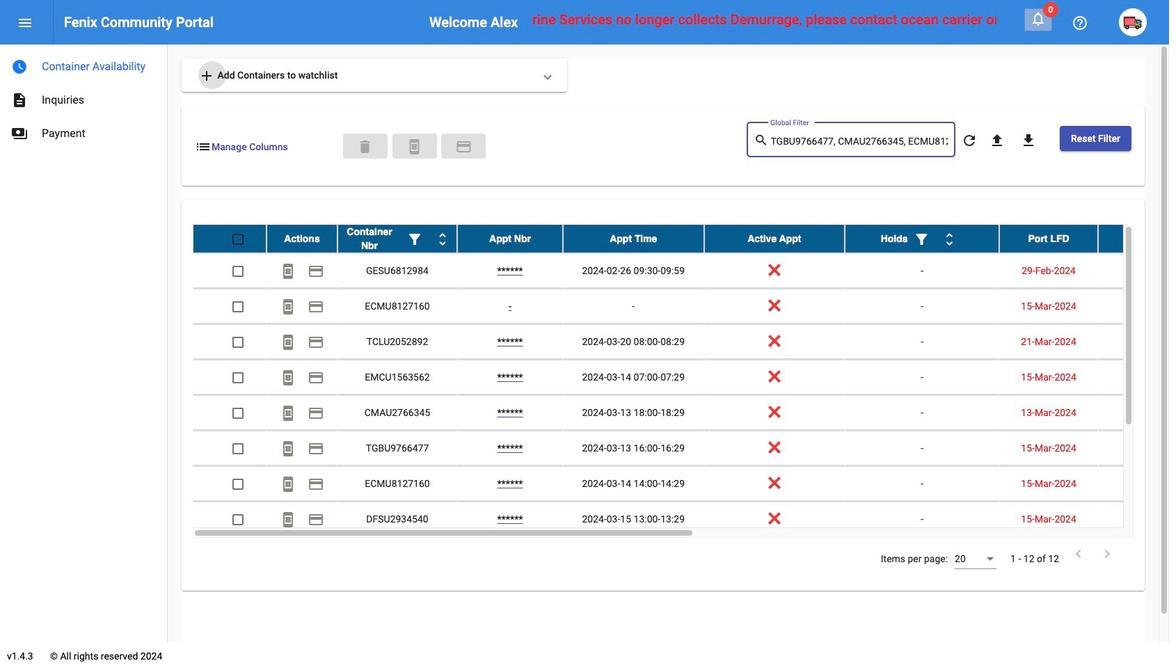 Task type: locate. For each thing, give the bounding box(es) containing it.
3 row from the top
[[193, 289, 1170, 325]]

6 column header from the left
[[845, 225, 1000, 253]]

1 column header from the left
[[267, 225, 338, 253]]

row
[[193, 225, 1170, 254], [193, 254, 1170, 289], [193, 289, 1170, 325], [193, 325, 1170, 360], [193, 360, 1170, 396], [193, 396, 1170, 431], [193, 431, 1170, 467], [193, 467, 1170, 502], [193, 502, 1170, 538]]

8 row from the top
[[193, 467, 1170, 502]]

no color image
[[1031, 10, 1047, 27], [1072, 15, 1089, 32], [11, 58, 28, 75], [11, 125, 28, 142], [962, 133, 978, 149], [989, 133, 1006, 149], [1021, 133, 1037, 149], [407, 231, 423, 248], [434, 231, 451, 248], [914, 231, 931, 248], [942, 231, 958, 248], [280, 334, 297, 351], [280, 370, 297, 387], [308, 370, 324, 387], [308, 441, 324, 458], [308, 477, 324, 493], [308, 512, 324, 529], [1099, 546, 1116, 563]]

2 column header from the left
[[338, 225, 457, 253]]

8 column header from the left
[[1099, 225, 1170, 253]]

1 cell from the top
[[1099, 254, 1170, 288]]

column header
[[267, 225, 338, 253], [338, 225, 457, 253], [457, 225, 563, 253], [563, 225, 704, 253], [704, 225, 845, 253], [845, 225, 1000, 253], [1000, 225, 1099, 253], [1099, 225, 1170, 253]]

delete image
[[357, 138, 374, 155]]

grid
[[193, 225, 1170, 538]]

cell
[[1099, 254, 1170, 288], [1099, 289, 1170, 324], [1099, 325, 1170, 359], [1099, 360, 1170, 395], [1099, 396, 1170, 430], [1099, 431, 1170, 466], [1099, 467, 1170, 501], [1099, 502, 1170, 537]]

navigation
[[0, 45, 167, 150]]

3 cell from the top
[[1099, 325, 1170, 359]]

4 column header from the left
[[563, 225, 704, 253]]

5 row from the top
[[193, 360, 1170, 396]]

7 row from the top
[[193, 431, 1170, 467]]

no color image
[[17, 15, 33, 32], [198, 68, 215, 84], [11, 92, 28, 109], [754, 132, 771, 149], [195, 138, 212, 155], [406, 138, 423, 155], [456, 138, 472, 155], [280, 263, 297, 280], [308, 263, 324, 280], [280, 299, 297, 316], [308, 299, 324, 316], [308, 334, 324, 351], [280, 406, 297, 422], [308, 406, 324, 422], [280, 441, 297, 458], [280, 477, 297, 493], [280, 512, 297, 529], [1071, 546, 1088, 563]]



Task type: vqa. For each thing, say whether or not it's contained in the screenshot.
first row from the top
yes



Task type: describe. For each thing, give the bounding box(es) containing it.
7 column header from the left
[[1000, 225, 1099, 253]]

1 row from the top
[[193, 225, 1170, 254]]

6 cell from the top
[[1099, 431, 1170, 466]]

8 cell from the top
[[1099, 502, 1170, 537]]

Global Watchlist Filter field
[[771, 136, 949, 147]]

4 cell from the top
[[1099, 360, 1170, 395]]

4 row from the top
[[193, 325, 1170, 360]]

3 column header from the left
[[457, 225, 563, 253]]

9 row from the top
[[193, 502, 1170, 538]]

5 cell from the top
[[1099, 396, 1170, 430]]

6 row from the top
[[193, 396, 1170, 431]]

2 cell from the top
[[1099, 289, 1170, 324]]

5 column header from the left
[[704, 225, 845, 253]]

2 row from the top
[[193, 254, 1170, 289]]

7 cell from the top
[[1099, 467, 1170, 501]]



